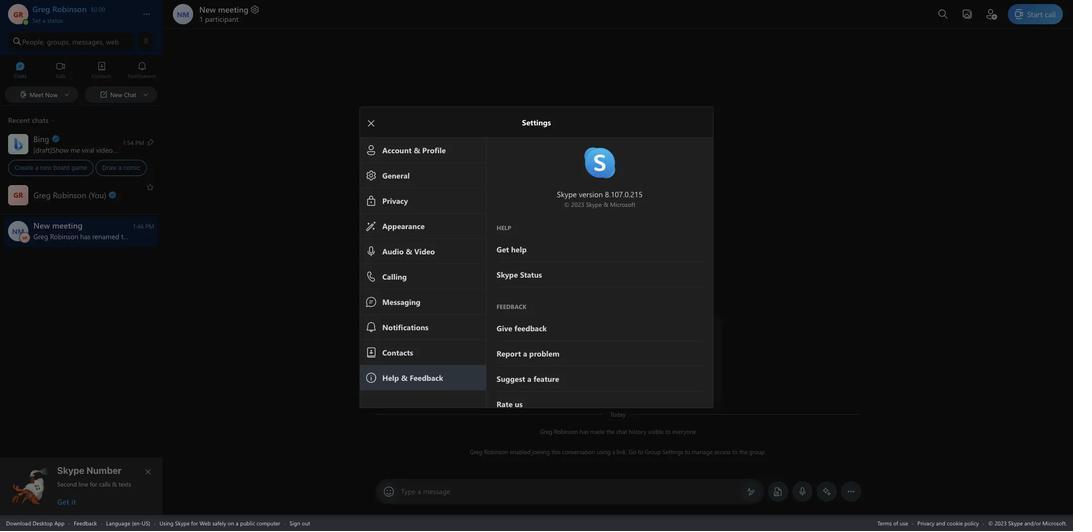 Task type: describe. For each thing, give the bounding box(es) containing it.
language (en-us)
[[106, 519, 150, 527]]

skype for skype number
[[57, 465, 84, 476]]

safely
[[212, 519, 226, 527]]

language (en-us) link
[[106, 519, 150, 527]]

for for web
[[191, 519, 198, 527]]

set
[[32, 16, 41, 24]]

cookie
[[947, 519, 963, 527]]

privacy
[[918, 519, 935, 527]]

feedback link
[[74, 519, 97, 527]]

get it
[[57, 497, 76, 507]]

a for new
[[35, 164, 38, 171]]

type a message
[[401, 487, 450, 496]]

this
[[551, 448, 561, 456]]

greg for greg robinson has made the chat history visible to everyone
[[540, 427, 552, 435]]

meeting
[[218, 4, 249, 15]]

to right settings
[[685, 448, 690, 456]]

skype number element
[[9, 465, 154, 507]]

8.107.0.215
[[605, 189, 643, 199]]

sign out link
[[290, 519, 310, 527]]

using skype for web safely on a public computer
[[160, 519, 280, 527]]

out
[[302, 519, 310, 527]]

privacy and cookie policy link
[[918, 519, 979, 527]]

feedback
[[74, 519, 97, 527]]

us)
[[142, 519, 150, 527]]

a for comic
[[118, 164, 122, 171]]

line
[[79, 480, 88, 488]]

second
[[57, 480, 77, 488]]

of
[[893, 519, 898, 527]]

set a status
[[32, 16, 63, 24]]

[draft]show me viral videos on tiktok
[[33, 145, 146, 155]]

texts
[[119, 480, 131, 488]]

new
[[199, 4, 216, 15]]

group
[[645, 448, 661, 456]]

and
[[936, 519, 945, 527]]

download desktop app link
[[6, 519, 64, 527]]

people, groups, messages, web
[[22, 37, 119, 46]]

1 horizontal spatial the
[[739, 448, 748, 456]]

policy
[[965, 519, 979, 527]]

terms of use
[[878, 519, 908, 527]]

tiktok
[[127, 145, 146, 155]]

skype for skype version 8.107.0.215
[[557, 189, 577, 199]]

to right go
[[638, 448, 643, 456]]

has
[[580, 427, 589, 435]]

made
[[590, 427, 605, 435]]

settings
[[663, 448, 683, 456]]

desktop
[[33, 519, 53, 527]]

1 horizontal spatial skype
[[175, 519, 190, 527]]

terms
[[878, 519, 892, 527]]

comic
[[123, 164, 140, 171]]

greg robinson enabled joining this conversation using a link. go to group settings to manage access to the group.
[[470, 448, 766, 456]]

board
[[53, 164, 70, 171]]

a left public
[[236, 519, 239, 527]]

get
[[57, 497, 69, 507]]

number
[[86, 465, 122, 476]]

robinson for enabled joining this conversation using a link. go to group settings to manage access to the group.
[[484, 448, 508, 456]]

sign out
[[290, 519, 310, 527]]

everyone
[[672, 427, 696, 435]]

group.
[[749, 448, 766, 456]]

new meeting
[[199, 4, 249, 15]]

language
[[106, 519, 130, 527]]

message
[[423, 487, 450, 496]]

people, groups, messages, web button
[[8, 32, 134, 51]]

sign
[[290, 519, 300, 527]]

download
[[6, 519, 31, 527]]

create a new board game
[[15, 164, 87, 171]]

visible
[[648, 427, 664, 435]]

(en-
[[132, 519, 142, 527]]

for for calls
[[90, 480, 97, 488]]



Task type: locate. For each thing, give the bounding box(es) containing it.
new
[[40, 164, 52, 171]]

robinson left "enabled"
[[484, 448, 508, 456]]

skype number
[[57, 465, 122, 476]]

robinson left has
[[554, 427, 578, 435]]

status
[[47, 16, 63, 24]]

0 horizontal spatial greg
[[470, 448, 483, 456]]

0 horizontal spatial skype
[[57, 465, 84, 476]]

0 vertical spatial on
[[117, 145, 125, 155]]

skype inside help & feedback dialog
[[557, 189, 577, 199]]

set a status button
[[32, 14, 133, 24]]

1 vertical spatial robinson
[[484, 448, 508, 456]]

draw a comic
[[102, 164, 140, 171]]

greg robinson has made the chat history visible to everyone
[[540, 427, 696, 435]]

&
[[112, 480, 117, 488]]

manage
[[692, 448, 713, 456]]

1 horizontal spatial greg
[[540, 427, 552, 435]]

a right type
[[418, 487, 421, 496]]

enabled
[[510, 448, 531, 456]]

second line for calls & texts
[[57, 480, 131, 488]]

the left group.
[[739, 448, 748, 456]]

2 horizontal spatial skype
[[557, 189, 577, 199]]

using
[[597, 448, 611, 456]]

me
[[70, 145, 80, 155]]

calls
[[99, 480, 110, 488]]

skype right using
[[175, 519, 190, 527]]

[draft]show
[[33, 145, 69, 155]]

1 horizontal spatial on
[[228, 519, 234, 527]]

Type a message text field
[[402, 487, 739, 497]]

on left the tiktok on the left of the page
[[117, 145, 125, 155]]

groups,
[[47, 37, 70, 46]]

a left new
[[35, 164, 38, 171]]

1 vertical spatial greg
[[470, 448, 483, 456]]

terms of use link
[[878, 519, 908, 527]]

0 horizontal spatial the
[[606, 427, 615, 435]]

tab list
[[0, 57, 162, 85]]

conversation
[[562, 448, 595, 456]]

1 vertical spatial skype
[[57, 465, 84, 476]]

go
[[629, 448, 636, 456]]

skype inside 'skype number' element
[[57, 465, 84, 476]]

viral
[[82, 145, 94, 155]]

skype version 8.107.0.215
[[557, 189, 643, 199]]

0 horizontal spatial on
[[117, 145, 125, 155]]

web
[[200, 519, 211, 527]]

game
[[71, 164, 87, 171]]

1 vertical spatial for
[[191, 519, 198, 527]]

for right "line"
[[90, 480, 97, 488]]

robinson for has made the chat history visible to everyone
[[554, 427, 578, 435]]

for inside 'skype number' element
[[90, 480, 97, 488]]

chat
[[616, 427, 627, 435]]

history
[[629, 427, 646, 435]]

0 vertical spatial for
[[90, 480, 97, 488]]

greg for greg robinson enabled joining this conversation using a link. go to group settings to manage access to the group.
[[470, 448, 483, 456]]

2 vertical spatial skype
[[175, 519, 190, 527]]

help & feedback dialog
[[360, 107, 728, 521]]

new meeting button
[[199, 4, 260, 15]]

public
[[240, 519, 255, 527]]

version
[[579, 189, 603, 199]]

using
[[160, 519, 174, 527]]

create
[[15, 164, 33, 171]]

download desktop app
[[6, 519, 64, 527]]

it
[[71, 497, 76, 507]]

using skype for web safely on a public computer link
[[160, 519, 280, 527]]

greg
[[540, 427, 552, 435], [470, 448, 483, 456]]

a for message
[[418, 487, 421, 496]]

to
[[665, 427, 671, 435], [638, 448, 643, 456], [685, 448, 690, 456], [732, 448, 738, 456]]

the left 'chat' on the bottom of page
[[606, 427, 615, 435]]

a inside button
[[42, 16, 46, 24]]

a for status
[[42, 16, 46, 24]]

joining
[[532, 448, 550, 456]]

0 horizontal spatial for
[[90, 480, 97, 488]]

a left link.
[[612, 448, 615, 456]]

0 horizontal spatial robinson
[[484, 448, 508, 456]]

messages,
[[72, 37, 104, 46]]

greg left "enabled"
[[470, 448, 483, 456]]

web
[[106, 37, 119, 46]]

0 vertical spatial skype
[[557, 189, 577, 199]]

a
[[42, 16, 46, 24], [35, 164, 38, 171], [118, 164, 122, 171], [612, 448, 615, 456], [418, 487, 421, 496], [236, 519, 239, 527]]

1 horizontal spatial robinson
[[554, 427, 578, 435]]

link.
[[617, 448, 627, 456]]

access
[[714, 448, 731, 456]]

0 vertical spatial the
[[606, 427, 615, 435]]

a right draw
[[118, 164, 122, 171]]

privacy and cookie policy
[[918, 519, 979, 527]]

robinson
[[554, 427, 578, 435], [484, 448, 508, 456]]

type
[[401, 487, 416, 496]]

a right set
[[42, 16, 46, 24]]

app
[[54, 519, 64, 527]]

videos
[[96, 145, 116, 155]]

1 vertical spatial on
[[228, 519, 234, 527]]

for
[[90, 480, 97, 488], [191, 519, 198, 527]]

computer
[[257, 519, 280, 527]]

skype left version
[[557, 189, 577, 199]]

0 vertical spatial greg
[[540, 427, 552, 435]]

the
[[606, 427, 615, 435], [739, 448, 748, 456]]

to right visible
[[665, 427, 671, 435]]

for left web
[[191, 519, 198, 527]]

on right safely
[[228, 519, 234, 527]]

to right access
[[732, 448, 738, 456]]

use
[[900, 519, 908, 527]]

0 vertical spatial robinson
[[554, 427, 578, 435]]

greg up the joining
[[540, 427, 552, 435]]

1 horizontal spatial for
[[191, 519, 198, 527]]

draw
[[102, 164, 117, 171]]

1 vertical spatial the
[[739, 448, 748, 456]]

skype up second
[[57, 465, 84, 476]]

people,
[[22, 37, 45, 46]]



Task type: vqa. For each thing, say whether or not it's contained in the screenshot.
people, groups, messages, web button
yes



